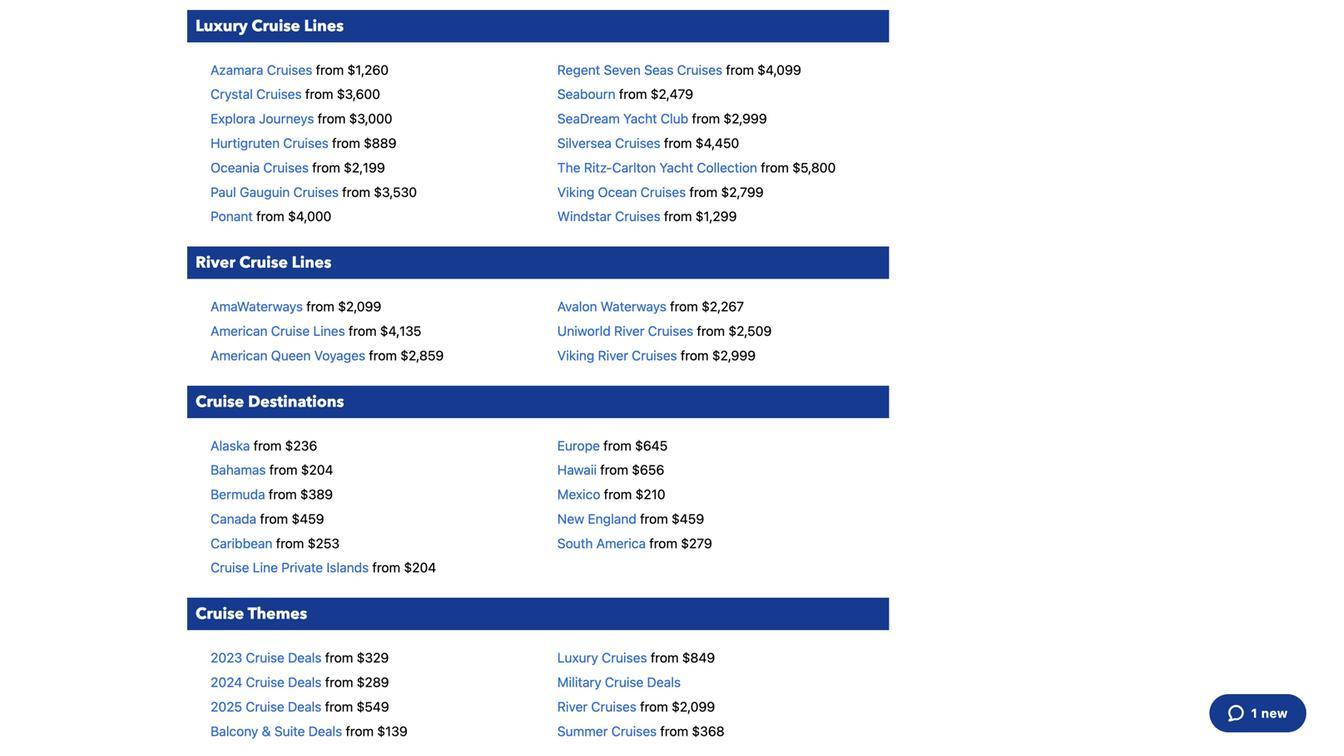 Task type: locate. For each thing, give the bounding box(es) containing it.
lines up american queen voyages from $ 2,859
[[313, 323, 345, 339]]

deals for 2023
[[288, 651, 322, 666]]

viking ocean cruises link
[[558, 184, 686, 200]]

from up the hurtigruten cruises from $ 889
[[318, 111, 346, 127]]

2 viking from the top
[[558, 348, 595, 364]]

1 viking from the top
[[558, 184, 595, 200]]

1 american from the top
[[211, 323, 268, 339]]

crystal cruises from $ 3,600
[[211, 86, 380, 102]]

2 american from the top
[[211, 348, 268, 364]]

deals up 2025 cruise deals from $ 549
[[288, 675, 322, 691]]

from up "voyages"
[[349, 323, 377, 339]]

204 right islands
[[412, 560, 436, 576]]

from down 210
[[640, 511, 668, 527]]

2024
[[211, 675, 242, 691]]

hawaii
[[558, 462, 597, 478]]

mexico from $ 210
[[558, 487, 666, 503]]

cruises down river cruises from $ 2,099
[[612, 724, 657, 740]]

cruises up crystal cruises from $ 3,600
[[267, 62, 312, 78]]

paul
[[211, 184, 236, 200]]

0 horizontal spatial 459
[[300, 511, 324, 527]]

seabourn from $ 2,479
[[558, 86, 693, 102]]

2,509
[[737, 323, 772, 339]]

river cruise lines
[[196, 252, 332, 274]]

1 vertical spatial viking
[[558, 348, 595, 364]]

1 horizontal spatial yacht
[[660, 160, 694, 176]]

cruise for 2025
[[246, 700, 284, 715]]

luxury
[[196, 15, 248, 37], [558, 651, 598, 666]]

1 vertical spatial 2,999
[[721, 348, 756, 364]]

hawaii link
[[558, 462, 597, 478]]

hurtigruten
[[211, 135, 280, 151]]

0 horizontal spatial 204
[[309, 462, 333, 478]]

from left 368
[[660, 724, 689, 740]]

389
[[308, 487, 333, 503]]

cruise up 2024 cruise deals link on the bottom left of page
[[246, 651, 285, 666]]

oceania cruises from $ 2,199
[[211, 160, 385, 176]]

from down paul gauguin cruises link in the top left of the page
[[256, 209, 284, 224]]

deals for 2024
[[288, 675, 322, 691]]

cruise up 2025 cruise deals link
[[246, 675, 285, 691]]

2,999 down 2,509
[[721, 348, 756, 364]]

new england link
[[558, 511, 637, 527]]

queen
[[271, 348, 311, 364]]

cruise themes
[[196, 604, 307, 626]]

cruise inside the cruise themes link
[[196, 604, 244, 626]]

2,479
[[659, 86, 693, 102]]

cruise for american
[[271, 323, 310, 339]]

cruise for river
[[239, 252, 288, 274]]

viking ocean cruises from $ 2,799
[[558, 184, 764, 200]]

silversea cruises link
[[558, 135, 661, 151]]

1 vertical spatial luxury
[[558, 651, 598, 666]]

0 vertical spatial american
[[211, 323, 268, 339]]

american down american cruise lines link
[[211, 348, 268, 364]]

from up hawaii from $ 656
[[604, 438, 632, 454]]

from up "explora journeys from $ 3,000"
[[305, 86, 333, 102]]

1 vertical spatial 2,099
[[680, 700, 715, 715]]

deals
[[288, 651, 322, 666], [288, 675, 322, 691], [647, 675, 681, 691], [288, 700, 322, 715], [309, 724, 342, 740]]

cruises down viking ocean cruises link
[[615, 209, 661, 224]]

uniworld river cruises from $ 2,509
[[558, 323, 772, 339]]

balcony & suite deals from $ 139
[[211, 724, 408, 740]]

459
[[300, 511, 324, 527], [680, 511, 704, 527]]

waterways
[[601, 299, 667, 315]]

silversea cruises from $ 4,450
[[558, 135, 739, 151]]

0 vertical spatial yacht
[[623, 111, 657, 127]]

cruise up queen
[[271, 323, 310, 339]]

849
[[690, 651, 715, 666]]

from up summer cruises from $ 368
[[640, 700, 668, 715]]

0 horizontal spatial luxury
[[196, 15, 248, 37]]

2025 cruise deals link
[[211, 700, 322, 715]]

luxury up azamara
[[196, 15, 248, 37]]

deals up balcony & suite deals from $ 139 in the bottom left of the page
[[288, 700, 322, 715]]

cruise up river cruises from $ 2,099
[[605, 675, 644, 691]]

1 horizontal spatial 2,099
[[680, 700, 715, 715]]

american down amawaterways link
[[211, 323, 268, 339]]

from down bahamas from $ 204
[[269, 487, 297, 503]]

seabourn link
[[558, 86, 616, 102]]

1 horizontal spatial luxury
[[558, 651, 598, 666]]

journeys
[[259, 111, 314, 127]]

seabourn
[[558, 86, 616, 102]]

2,099 up american cruise lines from $ 4,135
[[346, 299, 381, 315]]

2,099 up 368
[[680, 700, 715, 715]]

summer cruises link
[[558, 724, 657, 740]]

0 horizontal spatial yacht
[[623, 111, 657, 127]]

caribbean from $ 253
[[211, 536, 340, 552]]

mexico
[[558, 487, 601, 503]]

mexico link
[[558, 487, 601, 503]]

1 horizontal spatial 459
[[680, 511, 704, 527]]

azamara
[[211, 62, 263, 78]]

river inside river cruise lines link
[[196, 252, 235, 274]]

2025 cruise deals from $ 549
[[211, 700, 389, 715]]

voyages
[[314, 348, 365, 364]]

cruises up viking river cruises from $ 2,999
[[648, 323, 694, 339]]

3,000
[[357, 111, 393, 127]]

2,999 up 4,450
[[732, 111, 767, 127]]

bermuda from $ 389
[[211, 487, 333, 503]]

2023 cruise deals link
[[211, 651, 322, 666]]

luxury cruises from $ 849
[[558, 651, 715, 666]]

caribbean
[[211, 536, 273, 552]]

cruise inside river cruise lines link
[[239, 252, 288, 274]]

paul gauguin cruises from $ 3,530
[[211, 184, 417, 200]]

from up the 2,799
[[761, 160, 789, 176]]

lines up amawaterways from $ 2,099
[[292, 252, 332, 274]]

river down waterways
[[614, 323, 645, 339]]

1 horizontal spatial 204
[[412, 560, 436, 576]]

from up caribbean from $ 253
[[260, 511, 288, 527]]

$
[[347, 62, 356, 78], [758, 62, 766, 78], [337, 86, 345, 102], [651, 86, 659, 102], [349, 111, 357, 127], [724, 111, 732, 127], [364, 135, 372, 151], [696, 135, 704, 151], [344, 160, 352, 176], [793, 160, 801, 176], [374, 184, 382, 200], [721, 184, 729, 200], [288, 209, 296, 224], [696, 209, 704, 224], [338, 299, 346, 315], [702, 299, 710, 315], [380, 323, 388, 339], [729, 323, 737, 339], [401, 348, 409, 364], [712, 348, 721, 364], [285, 438, 293, 454], [635, 438, 643, 454], [301, 462, 309, 478], [632, 462, 640, 478], [300, 487, 308, 503], [636, 487, 644, 503], [292, 511, 300, 527], [672, 511, 680, 527], [308, 536, 316, 552], [681, 536, 689, 552], [404, 560, 412, 576], [357, 651, 365, 666], [682, 651, 690, 666], [357, 675, 365, 691], [357, 700, 365, 715], [672, 700, 680, 715], [377, 724, 385, 740], [692, 724, 700, 740]]

balcony & suite deals link
[[211, 724, 342, 740]]

cruise down 2024 cruise deals link on the bottom left of page
[[246, 700, 284, 715]]

cruise up alaska
[[196, 391, 244, 413]]

2,999 for river cruise lines
[[721, 348, 756, 364]]

destinations
[[248, 391, 344, 413]]

from left 849
[[651, 651, 679, 666]]

lines up azamara cruises from $ 1,260
[[304, 15, 344, 37]]

from down 2,267 at the top right of page
[[697, 323, 725, 339]]

cruise up 2023
[[196, 604, 244, 626]]

204 up 389
[[309, 462, 333, 478]]

luxury for luxury cruises from $ 849
[[558, 651, 598, 666]]

3,530
[[382, 184, 417, 200]]

canada from $ 459
[[211, 511, 324, 527]]

deals for 2025
[[288, 700, 322, 715]]

cruise line private islands link
[[211, 560, 369, 576]]

amawaterways
[[211, 299, 303, 315]]

viking for viking river cruises from $ 2,999
[[558, 348, 595, 364]]

656
[[640, 462, 665, 478]]

cruise for luxury
[[252, 15, 300, 37]]

from left 549
[[325, 700, 353, 715]]

luxury for luxury cruise lines
[[196, 15, 248, 37]]

viking river cruises link
[[558, 348, 677, 364]]

0 vertical spatial lines
[[304, 15, 344, 37]]

from up uniworld river cruises from $ 2,509
[[670, 299, 698, 315]]

ponant
[[211, 209, 253, 224]]

from down 549
[[346, 724, 374, 740]]

139
[[385, 724, 408, 740]]

1,260
[[356, 62, 389, 78]]

204
[[309, 462, 333, 478], [412, 560, 436, 576]]

deals up 2024 cruise deals from $ 289
[[288, 651, 322, 666]]

yacht
[[623, 111, 657, 127], [660, 160, 694, 176]]

yacht up viking ocean cruises from $ 2,799
[[660, 160, 694, 176]]

0 vertical spatial viking
[[558, 184, 595, 200]]

cruises down 'military cruise deals' link
[[591, 700, 637, 715]]

from down 4,135
[[369, 348, 397, 364]]

1 vertical spatial lines
[[292, 252, 332, 274]]

0 vertical spatial 204
[[309, 462, 333, 478]]

from up england
[[604, 487, 632, 503]]

0 vertical spatial 2,999
[[732, 111, 767, 127]]

balcony
[[211, 724, 258, 740]]

viking down the
[[558, 184, 595, 200]]

cruise up azamara cruises link at top
[[252, 15, 300, 37]]

from down regent seven seas cruises link
[[619, 86, 647, 102]]

from down uniworld river cruises from $ 2,509
[[681, 348, 709, 364]]

cruise down the "caribbean" 'link'
[[211, 560, 249, 576]]

alaska
[[211, 438, 250, 454]]

459 down 389
[[300, 511, 324, 527]]

summer cruises from $ 368
[[558, 724, 725, 740]]

cruise inside luxury cruise lines link
[[252, 15, 300, 37]]

american queen voyages from $ 2,859
[[211, 348, 444, 364]]

deals down 'luxury cruises from $ 849' at the bottom of page
[[647, 675, 681, 691]]

1 vertical spatial yacht
[[660, 160, 694, 176]]

viking for viking ocean cruises from $ 2,799
[[558, 184, 595, 200]]

2,267
[[710, 299, 744, 315]]

cruises up journeys
[[256, 86, 302, 102]]

from up cruise line private islands link
[[276, 536, 304, 552]]

hurtigruten cruises from $ 889
[[211, 135, 397, 151]]

avalon waterways link
[[558, 299, 667, 315]]

from down the ritz-carlton yacht collection from $ 5,800
[[690, 184, 718, 200]]

river down ponant
[[196, 252, 235, 274]]

uniworld river cruises link
[[558, 323, 694, 339]]

viking down uniworld at the top of the page
[[558, 348, 595, 364]]

236
[[293, 438, 317, 454]]

cruises down uniworld river cruises from $ 2,509
[[632, 348, 677, 364]]

yacht up silversea cruises from $ 4,450
[[623, 111, 657, 127]]

2024 cruise deals from $ 289
[[211, 675, 389, 691]]

5,800
[[801, 160, 836, 176]]

luxury up military
[[558, 651, 598, 666]]

0 vertical spatial luxury
[[196, 15, 248, 37]]

459 up 279
[[680, 511, 704, 527]]

cruise
[[252, 15, 300, 37], [239, 252, 288, 274], [271, 323, 310, 339], [196, 391, 244, 413], [211, 560, 249, 576], [196, 604, 244, 626], [246, 651, 285, 666], [246, 675, 285, 691], [605, 675, 644, 691], [246, 700, 284, 715]]

lines
[[304, 15, 344, 37], [292, 252, 332, 274], [313, 323, 345, 339]]

regent
[[558, 62, 600, 78]]

cruise up amawaterways
[[239, 252, 288, 274]]

cruise for 2023
[[246, 651, 285, 666]]

2 vertical spatial lines
[[313, 323, 345, 339]]

cruises down "explora journeys from $ 3,000"
[[283, 135, 329, 151]]

0 horizontal spatial 2,099
[[346, 299, 381, 315]]

1 vertical spatial american
[[211, 348, 268, 364]]



Task type: describe. For each thing, give the bounding box(es) containing it.
explora
[[211, 111, 255, 127]]

seadream yacht club link
[[558, 111, 689, 127]]

lines for american cruise lines from $ 4,135
[[313, 323, 345, 339]]

from left 279
[[649, 536, 678, 552]]

2,859
[[409, 348, 444, 364]]

hurtigruten cruises link
[[211, 135, 329, 151]]

american for american cruise lines from $ 4,135
[[211, 323, 268, 339]]

&
[[262, 724, 271, 740]]

avalon waterways from $ 2,267
[[558, 299, 744, 315]]

collection
[[697, 160, 758, 176]]

luxury cruises link
[[558, 651, 647, 666]]

645
[[643, 438, 668, 454]]

south
[[558, 536, 593, 552]]

crystal cruises link
[[211, 86, 302, 102]]

from left 1,260
[[316, 62, 344, 78]]

river down military
[[558, 700, 588, 715]]

american queen voyages link
[[211, 348, 365, 364]]

cruise for 2024
[[246, 675, 285, 691]]

uniworld
[[558, 323, 611, 339]]

bahamas link
[[211, 462, 266, 478]]

azamara cruises from $ 1,260
[[211, 62, 389, 78]]

4,000
[[296, 209, 332, 224]]

from up bahamas from $ 204
[[254, 438, 282, 454]]

cruise destinations link
[[187, 386, 889, 418]]

oceania cruises link
[[211, 160, 309, 176]]

the ritz-carlton yacht collection link
[[558, 160, 758, 176]]

1 vertical spatial 204
[[412, 560, 436, 576]]

4,135
[[388, 323, 422, 339]]

england
[[588, 511, 637, 527]]

crystal
[[211, 86, 253, 102]]

europe link
[[558, 438, 600, 454]]

from right islands
[[372, 560, 401, 576]]

avalon
[[558, 299, 597, 315]]

ponant link
[[211, 209, 253, 224]]

american cruise lines from $ 4,135
[[211, 323, 422, 339]]

american for american queen voyages from $ 2,859
[[211, 348, 268, 364]]

2025
[[211, 700, 242, 715]]

river cruises link
[[558, 700, 637, 715]]

from down 2,199
[[342, 184, 370, 200]]

2 459 from the left
[[680, 511, 704, 527]]

river cruises from $ 2,099
[[558, 700, 715, 715]]

military
[[558, 675, 602, 691]]

cruise themes link
[[187, 599, 889, 631]]

american cruise lines link
[[211, 323, 345, 339]]

alaska link
[[211, 438, 250, 454]]

river down uniworld river cruises link
[[598, 348, 628, 364]]

from left 289
[[325, 675, 353, 691]]

368
[[700, 724, 725, 740]]

cruises down the ritz-carlton yacht collection link
[[641, 184, 686, 200]]

caribbean link
[[211, 536, 273, 552]]

210
[[644, 487, 666, 503]]

from down "europe from $ 645"
[[600, 462, 628, 478]]

themes
[[248, 604, 307, 626]]

luxury cruise lines link
[[187, 10, 889, 42]]

amawaterways from $ 2,099
[[211, 299, 381, 315]]

amawaterways link
[[211, 299, 303, 315]]

cruise for military
[[605, 675, 644, 691]]

alaska from $ 236
[[211, 438, 317, 454]]

from down club
[[664, 135, 692, 151]]

europe
[[558, 438, 600, 454]]

summer
[[558, 724, 608, 740]]

from left '4,099'
[[726, 62, 754, 78]]

line
[[253, 560, 278, 576]]

deals for military
[[647, 675, 681, 691]]

bahamas from $ 204
[[211, 462, 333, 478]]

hawaii from $ 656
[[558, 462, 665, 478]]

0 vertical spatial 2,099
[[346, 299, 381, 315]]

suite
[[274, 724, 305, 740]]

from up 2,199
[[332, 135, 360, 151]]

cruises up paul gauguin cruises link in the top left of the page
[[263, 160, 309, 176]]

from left 329
[[325, 651, 353, 666]]

889
[[372, 135, 397, 151]]

lines for river cruise lines
[[292, 252, 332, 274]]

from up bermuda from $ 389 in the bottom left of the page
[[269, 462, 298, 478]]

289
[[365, 675, 389, 691]]

windstar
[[558, 209, 612, 224]]

regent seven seas cruises link
[[558, 62, 723, 78]]

deals down 2025 cruise deals from $ 549
[[309, 724, 342, 740]]

cruises up carlton
[[615, 135, 661, 151]]

253
[[316, 536, 340, 552]]

cruises up 'military cruise deals' link
[[602, 651, 647, 666]]

seven
[[604, 62, 641, 78]]

new
[[558, 511, 585, 527]]

4,450
[[704, 135, 739, 151]]

lines for luxury cruise lines
[[304, 15, 344, 37]]

river cruise lines link
[[187, 247, 889, 279]]

ritz-
[[584, 160, 612, 176]]

cruise inside cruise destinations link
[[196, 391, 244, 413]]

4,099
[[766, 62, 801, 78]]

canada
[[211, 511, 257, 527]]

ocean
[[598, 184, 637, 200]]

viking river cruises from $ 2,999
[[558, 348, 756, 364]]

from up paul gauguin cruises from $ 3,530
[[312, 160, 340, 176]]

europe from $ 645
[[558, 438, 668, 454]]

azamara cruises link
[[211, 62, 312, 78]]

the ritz-carlton yacht collection from $ 5,800
[[558, 160, 836, 176]]

cruises up 2,479
[[677, 62, 723, 78]]

the
[[558, 160, 581, 176]]

gauguin
[[240, 184, 290, 200]]

private
[[281, 560, 323, 576]]

silversea
[[558, 135, 612, 151]]

1 459 from the left
[[300, 511, 324, 527]]

from up 4,450
[[692, 111, 720, 127]]

seas
[[644, 62, 674, 78]]

2,999 for luxury cruise lines
[[732, 111, 767, 127]]

ponant from $ 4,000
[[211, 209, 332, 224]]

279
[[689, 536, 712, 552]]

cruises up 4,000
[[293, 184, 339, 200]]

military cruise deals
[[558, 675, 681, 691]]

from down viking ocean cruises from $ 2,799
[[664, 209, 692, 224]]

from up american cruise lines from $ 4,135
[[306, 299, 335, 315]]

windstar cruises link
[[558, 209, 661, 224]]

paul gauguin cruises link
[[211, 184, 339, 200]]

islands
[[327, 560, 369, 576]]



Task type: vqa. For each thing, say whether or not it's contained in the screenshot.
the right ')'
no



